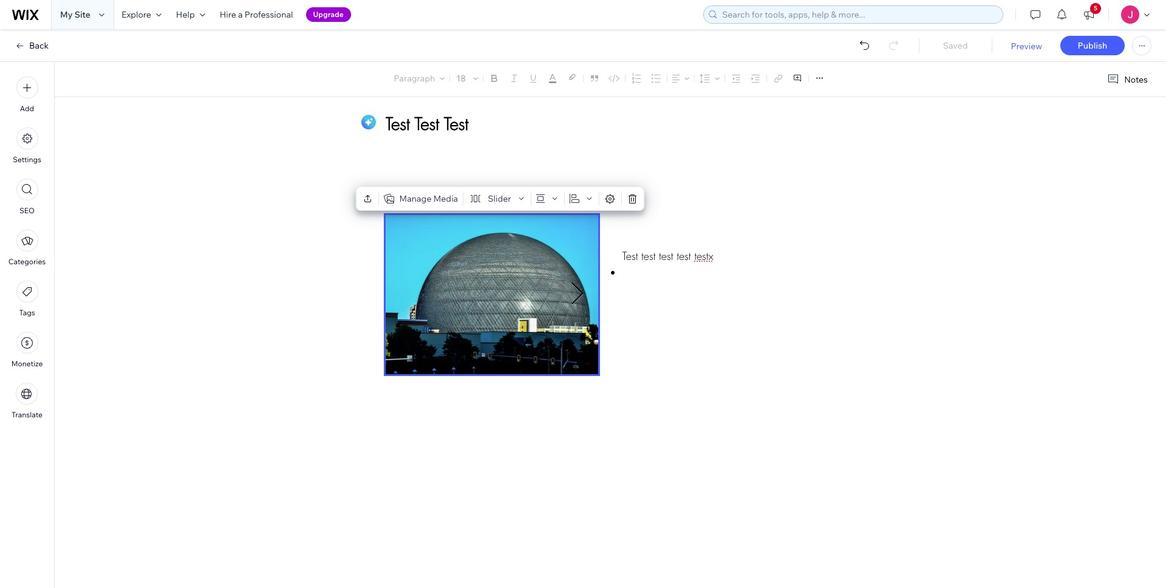 Task type: locate. For each thing, give the bounding box(es) containing it.
site
[[75, 9, 90, 20]]

translate
[[12, 410, 43, 419]]

notes button
[[1103, 71, 1152, 87]]

my site
[[60, 9, 90, 20]]

explore
[[121, 9, 151, 20]]

add button
[[16, 77, 38, 113]]

back button
[[15, 40, 49, 51]]

categories button
[[8, 230, 46, 266]]

help button
[[169, 0, 212, 29]]

manage
[[399, 193, 432, 204]]

publish
[[1078, 40, 1108, 51]]

manage media
[[399, 193, 458, 204]]

upgrade button
[[306, 7, 351, 22]]

media
[[434, 193, 458, 204]]

test
[[642, 249, 656, 263], [659, 249, 673, 263], [677, 249, 691, 263]]

test
[[622, 249, 638, 263]]

paragraph
[[394, 73, 435, 84]]

menu
[[0, 69, 54, 426]]

upgrade
[[313, 10, 344, 19]]

2 horizontal spatial test
[[677, 249, 691, 263]]

tags button
[[16, 281, 38, 317]]

paragraph button
[[392, 70, 447, 87]]

slider
[[488, 193, 511, 204]]

hire a professional link
[[212, 0, 300, 29]]

monetize button
[[11, 332, 43, 368]]

1 horizontal spatial test
[[659, 249, 673, 263]]

hire a professional
[[220, 9, 293, 20]]

settings button
[[13, 128, 41, 164]]

notes
[[1125, 74, 1148, 85]]

seo button
[[16, 179, 38, 215]]

Add a Catchy Title text field
[[385, 112, 821, 135]]

Search for tools, apps, help & more... field
[[719, 6, 999, 23]]

manage media button
[[381, 190, 461, 207]]

0 horizontal spatial test
[[642, 249, 656, 263]]

hire
[[220, 9, 236, 20]]

professional
[[245, 9, 293, 20]]

my
[[60, 9, 73, 20]]

5 button
[[1076, 0, 1103, 29]]



Task type: vqa. For each thing, say whether or not it's contained in the screenshot.
App
no



Task type: describe. For each thing, give the bounding box(es) containing it.
5
[[1094, 4, 1098, 12]]

2 test from the left
[[659, 249, 673, 263]]

seo
[[19, 206, 35, 215]]

translate button
[[12, 383, 43, 419]]

settings
[[13, 155, 41, 164]]

test test test test testx
[[622, 249, 714, 263]]

help
[[176, 9, 195, 20]]

categories
[[8, 257, 46, 266]]

menu containing add
[[0, 69, 54, 426]]

slider button
[[466, 190, 528, 207]]

add
[[20, 104, 34, 113]]

preview
[[1011, 41, 1042, 52]]

publish button
[[1061, 36, 1125, 55]]

testx
[[694, 249, 714, 263]]

3 test from the left
[[677, 249, 691, 263]]

tags
[[19, 308, 35, 317]]

a
[[238, 9, 243, 20]]

preview button
[[1011, 41, 1042, 52]]

back
[[29, 40, 49, 51]]

monetize
[[11, 359, 43, 368]]

1 test from the left
[[642, 249, 656, 263]]



